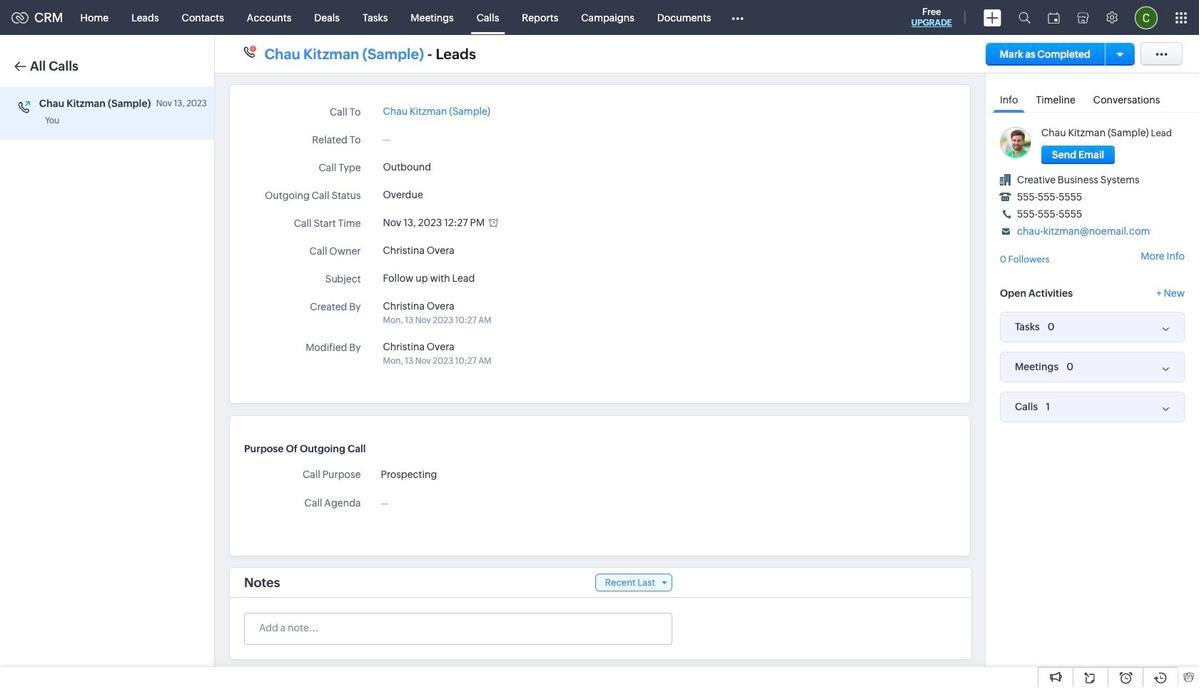 Task type: describe. For each thing, give the bounding box(es) containing it.
create menu image
[[984, 9, 1002, 26]]

calendar image
[[1048, 12, 1060, 23]]

profile element
[[1127, 0, 1167, 35]]

search image
[[1019, 11, 1031, 24]]

profile image
[[1135, 6, 1158, 29]]

Add a note... field
[[245, 621, 671, 636]]



Task type: vqa. For each thing, say whether or not it's contained in the screenshot.
Calendar image at the top right of page
yes



Task type: locate. For each thing, give the bounding box(es) containing it.
None button
[[1042, 146, 1116, 164]]

logo image
[[11, 12, 29, 23]]

Other Modules field
[[723, 6, 754, 29]]

create menu element
[[975, 0, 1010, 35]]

search element
[[1010, 0, 1040, 35]]



